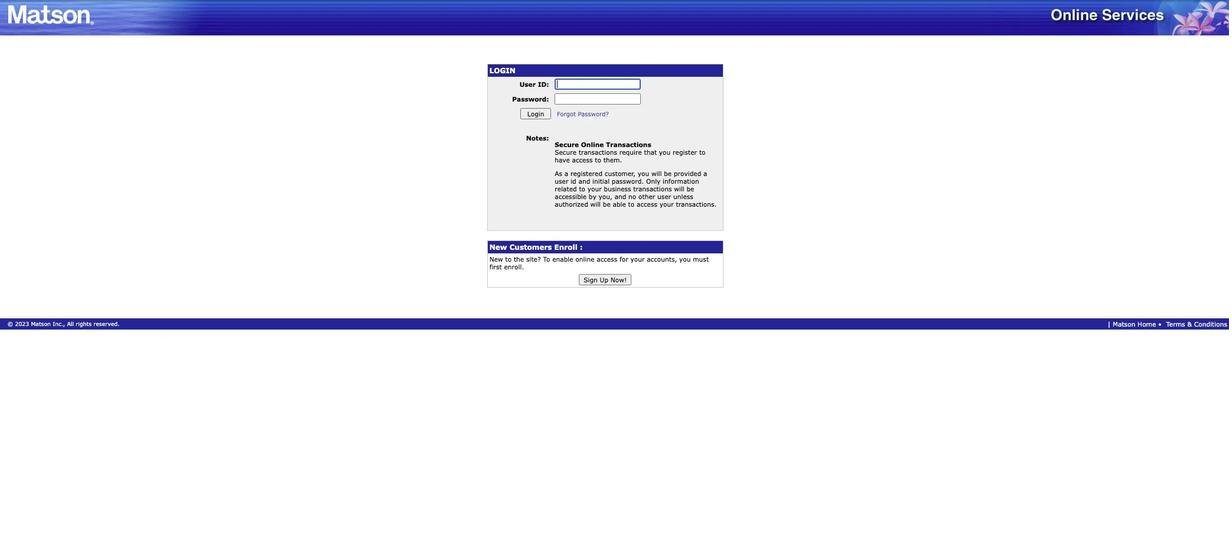 Task type: locate. For each thing, give the bounding box(es) containing it.
1 horizontal spatial and
[[615, 193, 627, 201]]

1 horizontal spatial a
[[704, 170, 708, 177]]

provided
[[674, 170, 702, 177]]

you
[[659, 148, 671, 156], [638, 170, 650, 177], [680, 255, 691, 263]]

your down registered
[[588, 185, 602, 193]]

terms
[[1167, 320, 1186, 328]]

1 vertical spatial transactions
[[634, 185, 672, 193]]

id
[[571, 177, 577, 185]]

1 vertical spatial and
[[615, 193, 627, 201]]

0 vertical spatial transactions
[[579, 148, 618, 156]]

password?
[[578, 111, 609, 118]]

new up first
[[490, 243, 507, 252]]

access right no
[[637, 201, 658, 208]]

you down that
[[638, 170, 650, 177]]

0 vertical spatial you
[[659, 148, 671, 156]]

1 horizontal spatial be
[[664, 170, 672, 177]]

online
[[581, 140, 604, 148]]

2023
[[15, 321, 29, 328]]

1 horizontal spatial you
[[659, 148, 671, 156]]

able
[[613, 201, 626, 208]]

be
[[664, 170, 672, 177], [687, 185, 695, 193], [603, 201, 611, 208]]

2 horizontal spatial will
[[674, 185, 685, 193]]

only
[[647, 177, 661, 185]]

access inside secure online transactions secure transactions require that you register to have access to them.
[[572, 156, 593, 164]]

and
[[579, 177, 591, 185], [615, 193, 627, 201]]

to
[[543, 255, 550, 263]]

transactions
[[579, 148, 618, 156], [634, 185, 672, 193]]

2 horizontal spatial your
[[660, 201, 674, 208]]

be left able
[[603, 201, 611, 208]]

0 horizontal spatial transactions
[[579, 148, 618, 156]]

must
[[693, 255, 709, 263]]

register
[[673, 148, 697, 156]]

access up registered
[[572, 156, 593, 164]]

as a registered customer, you will be provided a user id             and initial password. only information related to your business              transactions will be accessible by you, and no other user             unless authorized will be able to access your             transactions.
[[555, 170, 717, 208]]

access left for
[[597, 255, 618, 263]]

1 vertical spatial your
[[660, 201, 674, 208]]

user id:
[[520, 80, 552, 88]]

0 horizontal spatial your
[[588, 185, 602, 193]]

will
[[652, 170, 662, 177], [674, 185, 685, 193], [591, 201, 601, 208]]

rights
[[76, 321, 92, 328]]

0 horizontal spatial access
[[572, 156, 593, 164]]

2 vertical spatial your
[[631, 255, 645, 263]]

you inside secure online transactions secure transactions require that you register to have access to them.
[[659, 148, 671, 156]]

will down that
[[652, 170, 662, 177]]

0 horizontal spatial user
[[555, 177, 569, 185]]

your right other
[[660, 201, 674, 208]]

0 vertical spatial be
[[664, 170, 672, 177]]

business
[[604, 185, 632, 193]]

will down provided
[[674, 185, 685, 193]]

notes:
[[526, 134, 552, 142]]

2 vertical spatial you
[[680, 255, 691, 263]]

1 new from the top
[[490, 243, 507, 252]]

new left 'enroll.'
[[490, 255, 503, 263]]

None button
[[579, 274, 632, 285]]

user
[[555, 177, 569, 185], [658, 193, 672, 201]]

1 horizontal spatial access
[[597, 255, 618, 263]]

matson left the inc., at left bottom
[[31, 321, 51, 328]]

2 vertical spatial access
[[597, 255, 618, 263]]

and right id
[[579, 177, 591, 185]]

new customers enroll : new to the site? to enable online access for your accounts, you must first enroll.
[[490, 243, 709, 270]]

access inside new customers enroll : new to the site? to enable online access for your accounts, you must first enroll.
[[597, 255, 618, 263]]

secure up have
[[555, 140, 579, 148]]

your right for
[[631, 255, 645, 263]]

0 horizontal spatial you
[[638, 170, 650, 177]]

you right that
[[659, 148, 671, 156]]

be right only
[[664, 170, 672, 177]]

new
[[490, 243, 507, 252], [490, 255, 503, 263]]

0 vertical spatial new
[[490, 243, 507, 252]]

site?
[[527, 255, 541, 263]]

to
[[700, 148, 706, 156], [595, 156, 602, 164], [579, 185, 586, 193], [629, 201, 635, 208], [506, 255, 512, 263]]

forgot
[[557, 111, 576, 118]]

and left no
[[615, 193, 627, 201]]

them.
[[604, 156, 623, 164]]

registered
[[571, 170, 603, 177]]

that
[[645, 148, 657, 156]]

•
[[1159, 320, 1162, 328]]

to right id
[[579, 185, 586, 193]]

2 vertical spatial will
[[591, 201, 601, 208]]

you left must
[[680, 255, 691, 263]]

be down provided
[[687, 185, 695, 193]]

initial
[[593, 177, 610, 185]]

2 horizontal spatial be
[[687, 185, 695, 193]]

no
[[629, 193, 637, 201]]

information
[[663, 177, 700, 185]]

2 horizontal spatial you
[[680, 255, 691, 263]]

secure up the 'as'
[[555, 148, 577, 156]]

conditions
[[1195, 320, 1228, 328]]

a
[[565, 170, 569, 177], [704, 170, 708, 177]]

secure
[[555, 140, 579, 148], [555, 148, 577, 156]]

first
[[490, 263, 502, 270]]

terms & conditions link
[[1167, 320, 1228, 328]]

1 horizontal spatial will
[[652, 170, 662, 177]]

1 vertical spatial access
[[637, 201, 658, 208]]

0 vertical spatial will
[[652, 170, 662, 177]]

0 horizontal spatial a
[[565, 170, 569, 177]]

a right the 'as'
[[565, 170, 569, 177]]

2 horizontal spatial access
[[637, 201, 658, 208]]

1 a from the left
[[565, 170, 569, 177]]

1 horizontal spatial user
[[658, 193, 672, 201]]

will down "initial"
[[591, 201, 601, 208]]

you,
[[599, 193, 613, 201]]

2 vertical spatial be
[[603, 201, 611, 208]]

to right register in the right of the page
[[700, 148, 706, 156]]

1 vertical spatial new
[[490, 255, 503, 263]]

secure online transactions secure transactions require that you register to have access to them.
[[555, 140, 706, 164]]

transactions inside "as a registered customer, you will be provided a user id             and initial password. only information related to your business              transactions will be accessible by you, and no other user             unless authorized will be able to access your             transactions."
[[634, 185, 672, 193]]

None text field
[[555, 79, 641, 90]]

0 horizontal spatial will
[[591, 201, 601, 208]]

0 vertical spatial access
[[572, 156, 593, 164]]

customers
[[510, 243, 552, 252]]

forgot password?
[[557, 111, 609, 118]]

0 vertical spatial and
[[579, 177, 591, 185]]

user right other
[[658, 193, 672, 201]]

access
[[572, 156, 593, 164], [637, 201, 658, 208], [597, 255, 618, 263]]

matson right |
[[1113, 320, 1136, 328]]

1 horizontal spatial transactions
[[634, 185, 672, 193]]

1 horizontal spatial your
[[631, 255, 645, 263]]

None password field
[[555, 93, 641, 105]]

1 vertical spatial you
[[638, 170, 650, 177]]

to left the
[[506, 255, 512, 263]]

user left id
[[555, 177, 569, 185]]

0 vertical spatial user
[[555, 177, 569, 185]]

a right provided
[[704, 170, 708, 177]]

your
[[588, 185, 602, 193], [660, 201, 674, 208], [631, 255, 645, 263]]

matson
[[1113, 320, 1136, 328], [31, 321, 51, 328]]



Task type: vqa. For each thing, say whether or not it's contained in the screenshot.
free
no



Task type: describe. For each thing, give the bounding box(es) containing it.
your inside new customers enroll : new to the site? to enable online access for your accounts, you must first enroll.
[[631, 255, 645, 263]]

to right able
[[629, 201, 635, 208]]

2 secure from the top
[[555, 148, 577, 156]]

password.
[[612, 177, 644, 185]]

accounts,
[[647, 255, 677, 263]]

for
[[620, 255, 629, 263]]

require
[[620, 148, 642, 156]]

transactions inside secure online transactions secure transactions require that you register to have access to them.
[[579, 148, 618, 156]]

enable
[[553, 255, 574, 263]]

transactions.
[[676, 201, 717, 208]]

:
[[580, 243, 583, 252]]

by
[[589, 193, 597, 201]]

accessible
[[555, 193, 587, 201]]

1 vertical spatial will
[[674, 185, 685, 193]]

0 vertical spatial your
[[588, 185, 602, 193]]

0 horizontal spatial and
[[579, 177, 591, 185]]

&
[[1188, 320, 1193, 328]]

©
[[8, 321, 13, 328]]

the
[[514, 255, 524, 263]]

enroll
[[555, 243, 578, 252]]

have
[[555, 156, 570, 164]]

| matson home • terms & conditions
[[1106, 320, 1228, 328]]

0 horizontal spatial matson
[[31, 321, 51, 328]]

user
[[520, 80, 536, 88]]

to inside new customers enroll : new to the site? to enable online access for your accounts, you must first enroll.
[[506, 255, 512, 263]]

1 secure from the top
[[555, 140, 579, 148]]

transactions
[[606, 140, 652, 148]]

you inside new customers enroll : new to the site? to enable online access for your accounts, you must first enroll.
[[680, 255, 691, 263]]

to left the 'them.'
[[595, 156, 602, 164]]

2 new from the top
[[490, 255, 503, 263]]

forgot password? link
[[557, 110, 609, 118]]

access inside "as a registered customer, you will be provided a user id             and initial password. only information related to your business              transactions will be accessible by you, and no other user             unless authorized will be able to access your             transactions."
[[637, 201, 658, 208]]

enroll.
[[504, 263, 524, 270]]

1 vertical spatial be
[[687, 185, 695, 193]]

related
[[555, 185, 577, 193]]

all
[[67, 321, 74, 328]]

access for secure
[[572, 156, 593, 164]]

|
[[1108, 320, 1111, 328]]

access for :
[[597, 255, 618, 263]]

other
[[639, 193, 656, 201]]

as
[[555, 170, 563, 177]]

inc.,
[[53, 321, 65, 328]]

2 a from the left
[[704, 170, 708, 177]]

1 horizontal spatial matson
[[1113, 320, 1136, 328]]

unless
[[674, 193, 694, 201]]

id:
[[538, 80, 549, 88]]

authorized
[[555, 201, 589, 208]]

0 horizontal spatial be
[[603, 201, 611, 208]]

login
[[490, 66, 516, 75]]

you inside "as a registered customer, you will be provided a user id             and initial password. only information related to your business              transactions will be accessible by you, and no other user             unless authorized will be able to access your             transactions."
[[638, 170, 650, 177]]

online
[[576, 255, 595, 263]]

password:
[[513, 95, 552, 103]]

1 vertical spatial user
[[658, 193, 672, 201]]

customer,
[[605, 170, 636, 177]]

matson home link
[[1113, 320, 1157, 328]]

home
[[1138, 320, 1157, 328]]

reserved.
[[94, 321, 120, 328]]

© 2023 matson inc., all rights reserved.
[[2, 321, 120, 328]]



